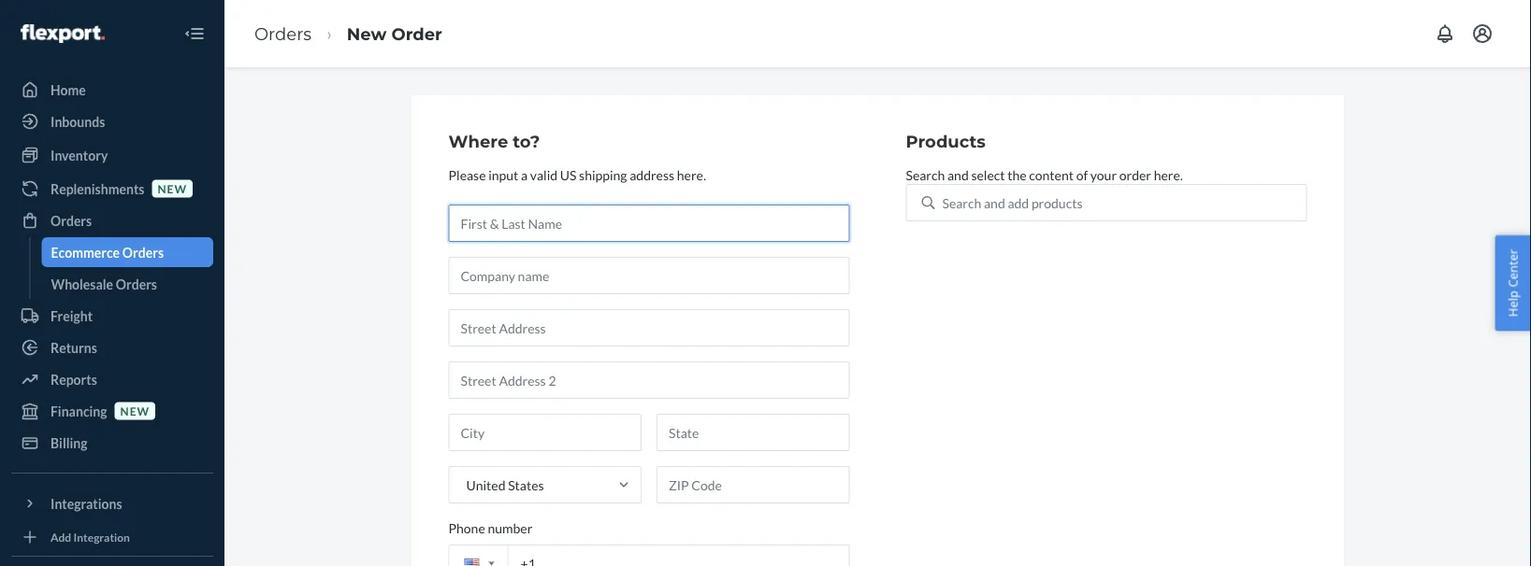Task type: describe. For each thing, give the bounding box(es) containing it.
new order
[[347, 23, 442, 44]]

valid
[[530, 167, 558, 183]]

home link
[[11, 75, 213, 105]]

united states
[[466, 477, 544, 493]]

inbounds
[[51, 114, 105, 130]]

returns
[[51, 340, 97, 356]]

input
[[488, 167, 519, 183]]

and for select
[[948, 167, 969, 183]]

help center button
[[1495, 235, 1531, 331]]

ecommerce
[[51, 245, 120, 261]]

to?
[[513, 131, 540, 152]]

us
[[560, 167, 577, 183]]

select
[[971, 167, 1005, 183]]

freight
[[51, 308, 93, 324]]

1 here. from the left
[[677, 167, 706, 183]]

ecommerce orders link
[[42, 238, 213, 268]]

2 here. from the left
[[1154, 167, 1183, 183]]

City text field
[[449, 414, 642, 452]]

1 horizontal spatial orders link
[[254, 23, 312, 44]]

shipping
[[579, 167, 627, 183]]

new order link
[[347, 23, 442, 44]]

search and add products
[[943, 195, 1083, 211]]

1 (702) 123-4567 telephone field
[[449, 545, 850, 567]]

your
[[1091, 167, 1117, 183]]

billing link
[[11, 428, 213, 458]]

united
[[466, 477, 506, 493]]

State text field
[[657, 414, 850, 452]]

inventory
[[51, 147, 108, 163]]

inbounds link
[[11, 107, 213, 137]]

First & Last Name text field
[[449, 205, 850, 242]]

of
[[1076, 167, 1088, 183]]

center
[[1505, 249, 1521, 288]]

content
[[1029, 167, 1074, 183]]

products
[[906, 131, 986, 152]]

united states: + 1 image
[[489, 563, 494, 566]]

new for financing
[[120, 405, 150, 418]]

the
[[1008, 167, 1027, 183]]

search image
[[922, 196, 935, 209]]

integration
[[73, 531, 130, 544]]

where
[[449, 131, 508, 152]]

add integration
[[51, 531, 130, 544]]

ZIP Code text field
[[657, 467, 850, 504]]

help
[[1505, 291, 1521, 317]]

states
[[508, 477, 544, 493]]

breadcrumbs navigation
[[239, 6, 457, 61]]

open notifications image
[[1434, 22, 1457, 45]]

freight link
[[11, 301, 213, 331]]

where to?
[[449, 131, 540, 152]]

financing
[[51, 404, 107, 420]]



Task type: locate. For each thing, give the bounding box(es) containing it.
order
[[1120, 167, 1152, 183]]

a
[[521, 167, 528, 183]]

inventory link
[[11, 140, 213, 170]]

returns link
[[11, 333, 213, 363]]

0 horizontal spatial and
[[948, 167, 969, 183]]

number
[[488, 520, 533, 536]]

orders link
[[254, 23, 312, 44], [11, 206, 213, 236]]

search for search and select the content of your order here.
[[906, 167, 945, 183]]

0 vertical spatial new
[[158, 182, 187, 195]]

orders
[[254, 23, 312, 44], [51, 213, 92, 229], [122, 245, 164, 261], [116, 276, 157, 292]]

1 horizontal spatial and
[[984, 195, 1005, 211]]

search for search and add products
[[943, 195, 982, 211]]

new down reports link
[[120, 405, 150, 418]]

orders left new
[[254, 23, 312, 44]]

reports
[[51, 372, 97, 388]]

wholesale orders
[[51, 276, 157, 292]]

0 horizontal spatial new
[[120, 405, 150, 418]]

1 vertical spatial and
[[984, 195, 1005, 211]]

integrations button
[[11, 489, 213, 519]]

0 horizontal spatial here.
[[677, 167, 706, 183]]

please input a valid us shipping address here.
[[449, 167, 706, 183]]

add
[[1008, 195, 1029, 211]]

search up search image
[[906, 167, 945, 183]]

orders up the wholesale orders link
[[122, 245, 164, 261]]

1 horizontal spatial new
[[158, 182, 187, 195]]

replenishments
[[51, 181, 144, 197]]

new
[[158, 182, 187, 195], [120, 405, 150, 418]]

1 vertical spatial orders link
[[11, 206, 213, 236]]

reports link
[[11, 365, 213, 395]]

Street Address text field
[[449, 309, 850, 347]]

1 vertical spatial new
[[120, 405, 150, 418]]

here. right the order on the right top
[[1154, 167, 1183, 183]]

orders up ecommerce
[[51, 213, 92, 229]]

wholesale
[[51, 276, 113, 292]]

order
[[392, 23, 442, 44]]

open account menu image
[[1472, 22, 1494, 45]]

1 horizontal spatial here.
[[1154, 167, 1183, 183]]

0 vertical spatial orders link
[[254, 23, 312, 44]]

home
[[51, 82, 86, 98]]

orders link left new
[[254, 23, 312, 44]]

here.
[[677, 167, 706, 183], [1154, 167, 1183, 183]]

and left add
[[984, 195, 1005, 211]]

phone
[[449, 520, 485, 536]]

new
[[347, 23, 387, 44]]

phone number
[[449, 520, 533, 536]]

new for replenishments
[[158, 182, 187, 195]]

Company name text field
[[449, 257, 850, 294]]

add integration link
[[11, 527, 213, 549]]

wholesale orders link
[[42, 269, 213, 299]]

help center
[[1505, 249, 1521, 317]]

orders down ecommerce orders "link"
[[116, 276, 157, 292]]

orders inside breadcrumbs navigation
[[254, 23, 312, 44]]

and
[[948, 167, 969, 183], [984, 195, 1005, 211]]

add
[[51, 531, 71, 544]]

billing
[[51, 435, 87, 451]]

0 vertical spatial and
[[948, 167, 969, 183]]

search right search image
[[943, 195, 982, 211]]

Street Address 2 text field
[[449, 362, 850, 399]]

orders link up ecommerce orders on the top left of the page
[[11, 206, 213, 236]]

new down inventory link
[[158, 182, 187, 195]]

0 vertical spatial search
[[906, 167, 945, 183]]

address
[[630, 167, 675, 183]]

here. right address
[[677, 167, 706, 183]]

search
[[906, 167, 945, 183], [943, 195, 982, 211]]

flexport logo image
[[21, 24, 105, 43]]

orders inside "link"
[[122, 245, 164, 261]]

and for add
[[984, 195, 1005, 211]]

products
[[1032, 195, 1083, 211]]

0 horizontal spatial orders link
[[11, 206, 213, 236]]

please
[[449, 167, 486, 183]]

and left select on the top right of page
[[948, 167, 969, 183]]

close navigation image
[[183, 22, 206, 45]]

search and select the content of your order here.
[[906, 167, 1183, 183]]

1 vertical spatial search
[[943, 195, 982, 211]]

ecommerce orders
[[51, 245, 164, 261]]

integrations
[[51, 496, 122, 512]]



Task type: vqa. For each thing, say whether or not it's contained in the screenshot.
carrier
no



